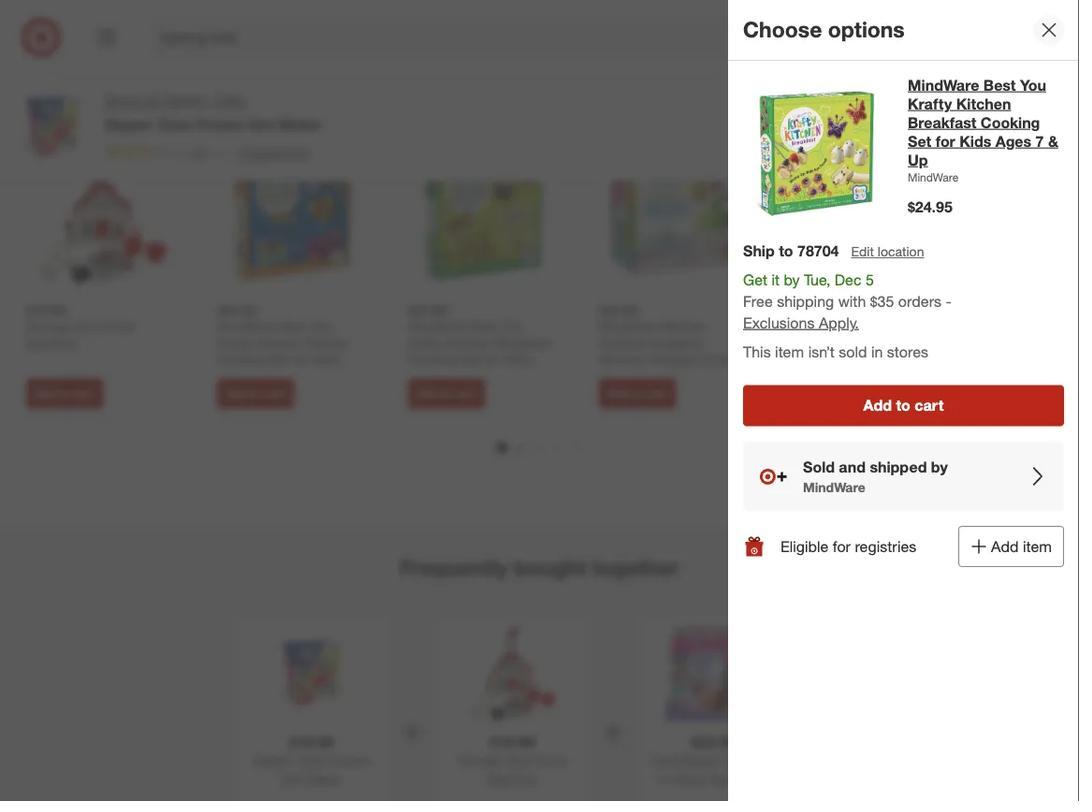 Task type: vqa. For each thing, say whether or not it's contained in the screenshot.


Task type: locate. For each thing, give the bounding box(es) containing it.
0 horizontal spatial machine
[[26, 335, 76, 352]]

mindware inside '$24.95 mindware best you krafty kitchen breakfast cooking set for kids ages 7 & up'
[[408, 319, 467, 335]]

& for $24.95 mindware best you krafty kitchen snacks cooking set for kids ages 7 & up
[[262, 368, 270, 384]]

$19.99
[[909, 110, 948, 126], [26, 303, 65, 319], [289, 734, 334, 752], [490, 734, 535, 752]]

similar
[[473, 81, 544, 107]]

best inside $24.95 mindware best you krafty kitchen snacks cooking set for kids ages 7 & up
[[280, 319, 307, 335]]

set inside '$24.95 mindware best you krafty kitchen breakfast cooking set for kids ages 7 & up'
[[461, 352, 481, 368]]

$25.99 cool maker go glam u-nique nail salon
[[652, 734, 776, 788]]

dots
[[215, 91, 246, 110], [159, 115, 192, 133], [299, 753, 326, 770]]

for inside "$34.95 mindware kitchen science academy wonder whipper cooking set for kids ages 6 & up"
[[623, 368, 638, 384]]

cart
[[73, 387, 95, 401], [264, 387, 286, 401], [455, 387, 477, 401], [646, 387, 668, 401], [837, 387, 859, 401], [1028, 387, 1050, 401], [915, 396, 944, 415]]

2 horizontal spatial 7
[[1036, 132, 1044, 150]]

0 vertical spatial snoopy
[[26, 319, 71, 335]]

0 horizontal spatial with
[[790, 384, 814, 401]]

together
[[592, 555, 679, 582]]

sold
[[839, 343, 867, 361]]

add to cart button
[[26, 379, 103, 409], [217, 379, 294, 409], [408, 379, 485, 409], [599, 379, 676, 409], [790, 379, 867, 409], [981, 379, 1058, 409], [743, 385, 1064, 426]]

sold
[[803, 458, 835, 476]]

1 horizontal spatial item
[[1023, 538, 1052, 556]]

with inside $45.95 mindware playful chef: master series baking challenge kit for kids ages 8 & up – 26 utensils with 3 baking challenges
[[790, 384, 814, 401]]

0 vertical spatial frozen
[[196, 115, 244, 133]]

cool maker go glam u-nique nail salon link
[[644, 752, 784, 801]]

& for $34.95 mindware kitchen science academy wonder whipper cooking set for kids ages 6 & up
[[716, 368, 724, 384]]

you inside the mindware best you krafty kitchen breakfast cooking set for kids ages 7 & up mindware
[[1020, 76, 1047, 94]]

mindware best you krafty kitchen breakfast cooking set for kids ages 7 & up image inside choose options dialog
[[743, 76, 893, 226]]

–
[[865, 368, 873, 384]]

ship to 78704
[[743, 242, 839, 260]]

$19.99 snoopy sno-cone machine
[[26, 303, 135, 352], [458, 734, 567, 788]]

0 vertical spatial machine
[[26, 335, 76, 352]]

challenges
[[873, 384, 939, 401]]

item inside button
[[1023, 538, 1052, 556]]

you for $24.95 mindware best you krafty kitchen snacks cooking set for kids ages 7 & up
[[311, 319, 332, 335]]

for inside '$24.95 mindware best you krafty kitchen breakfast cooking set for kids ages 7 & up'
[[484, 352, 500, 368]]

frozen
[[196, 115, 244, 133], [330, 753, 369, 770]]

ages inside the mindware best you krafty kitchen breakfast cooking set for kids ages 7 & up mindware
[[996, 132, 1032, 150]]

online
[[897, 133, 927, 147]]

1 vertical spatial 8
[[824, 368, 831, 384]]

add to cart for $45.95 mindware playful chef: master series baking challenge kit for kids ages 8 & up – 26 utensils with 3 baking challenges
[[799, 387, 859, 401]]

up
[[908, 151, 928, 169], [273, 368, 291, 384], [464, 368, 482, 384], [728, 368, 745, 384]]

shop
[[105, 91, 140, 110]]

exclusions apply. link
[[743, 314, 859, 332]]

0 horizontal spatial 7
[[251, 368, 258, 384]]

add to cart button for mindware kitchen science academy wonder whipper cooking set for kids ages 6 & up
[[599, 379, 676, 409]]

breakfast inside '$24.95 mindware best you krafty kitchen breakfast cooking set for kids ages 7 & up'
[[495, 335, 551, 352]]

you inside '$24.95 mindware best you krafty kitchen breakfast cooking set for kids ages 7 & up'
[[502, 319, 523, 335]]

0 horizontal spatial item
[[775, 343, 804, 361]]

dot inside shop all dippin' dots dippin' dots frozen dot maker
[[249, 115, 274, 133]]

for inside $24.95 mindware best you krafty kitchen snacks cooking set for kids ages 7 & up
[[293, 352, 309, 368]]

1 vertical spatial breakfast
[[495, 335, 551, 352]]

with
[[839, 292, 866, 311], [790, 384, 814, 401]]

0 vertical spatial with
[[839, 292, 866, 311]]

up inside $24.95 mindware best you krafty kitchen snacks cooking set for kids ages 7 & up
[[273, 368, 291, 384]]

What can we help you find? suggestions appear below search field
[[150, 17, 843, 58]]

by inside sold and shipped by mindware
[[931, 458, 948, 476]]

7 inside $24.95 mindware best you krafty kitchen snacks cooking set for kids ages 7 & up
[[251, 368, 258, 384]]

mindware playful chef: deluxe charcuterie kit cooking set - includes 25 kid-safe kitchen utensils for ages 5 & up image
[[981, 138, 1079, 291]]

maker
[[278, 115, 323, 133], [683, 753, 720, 770], [305, 772, 342, 788]]

1 vertical spatial machine
[[488, 772, 538, 788]]

1 vertical spatial snoopy sno-cone machine image
[[461, 623, 564, 726]]

2 horizontal spatial you
[[1020, 76, 1047, 94]]

kids
[[960, 132, 992, 150], [313, 352, 339, 368], [504, 352, 530, 368], [891, 352, 917, 368], [642, 368, 668, 384]]

dots up 61 link
[[159, 115, 192, 133]]

up inside '$24.95 mindware best you krafty kitchen breakfast cooking set for kids ages 7 & up'
[[464, 368, 482, 384]]

1 horizontal spatial snoopy
[[458, 753, 503, 770]]

0 vertical spatial baking
[[875, 335, 916, 352]]

$35
[[870, 292, 894, 311]]

1 horizontal spatial $19.99 snoopy sno-cone machine
[[458, 734, 567, 788]]

mindware
[[908, 76, 980, 94], [908, 170, 959, 184], [217, 319, 276, 335], [408, 319, 467, 335], [599, 319, 658, 335], [790, 319, 849, 335], [803, 479, 866, 495]]

add
[[35, 387, 56, 401], [226, 387, 247, 401], [417, 387, 438, 401], [608, 387, 629, 401], [799, 387, 820, 401], [990, 387, 1011, 401], [864, 396, 892, 415], [992, 538, 1019, 556]]

2 questions
[[238, 144, 309, 160]]

0 vertical spatial breakfast
[[908, 113, 977, 132]]

$19.99 dippin' dots frozen dot maker
[[254, 734, 369, 788]]

with left 3
[[790, 384, 814, 401]]

krafty
[[908, 95, 952, 113], [217, 335, 252, 352], [408, 335, 443, 352]]

cart for mindware playful chef: master series baking challenge kit for kids ages 8 & up – 26 utensils with 3 baking challenges
[[837, 387, 859, 401]]

add to cart for $19.99 snoopy sno-cone machine
[[35, 387, 95, 401]]

kids for $45.95 mindware playful chef: master series baking challenge kit for kids ages 8 & up – 26 utensils with 3 baking challenges
[[891, 352, 917, 368]]

set inside "$34.95 mindware kitchen science academy wonder whipper cooking set for kids ages 6 & up"
[[599, 368, 619, 384]]

1 vertical spatial baking
[[829, 384, 869, 401]]

1 horizontal spatial with
[[839, 292, 866, 311]]

shipping
[[777, 292, 834, 311]]

ages inside "$34.95 mindware kitchen science academy wonder whipper cooking set for kids ages 6 & up"
[[672, 368, 701, 384]]

bought
[[514, 555, 586, 582]]

choose options
[[743, 17, 905, 43]]

8
[[1048, 19, 1053, 31], [824, 368, 831, 384]]

in
[[872, 343, 883, 361]]

ship
[[743, 242, 775, 260]]

cart for mindware best you krafty kitchen snacks cooking set for kids ages 7 & up
[[264, 387, 286, 401]]

item
[[775, 343, 804, 361], [1023, 538, 1052, 556]]

8 inside $45.95 mindware playful chef: master series baking challenge kit for kids ages 8 & up – 26 utensils with 3 baking challenges
[[824, 368, 831, 384]]

chef:
[[896, 319, 927, 335]]

by right the shipped
[[931, 458, 948, 476]]

add to cart for $24.95 mindware best you krafty kitchen breakfast cooking set for kids ages 7 & up
[[417, 387, 477, 401]]

& inside $24.95 mindware best you krafty kitchen snacks cooking set for kids ages 7 & up
[[262, 368, 270, 384]]

cart inside fulfillment 'region'
[[915, 396, 944, 415]]

1 horizontal spatial frozen
[[330, 753, 369, 770]]

orders
[[899, 292, 942, 311]]

1 vertical spatial by
[[931, 458, 948, 476]]

best inside '$24.95 mindware best you krafty kitchen breakfast cooking set for kids ages 7 & up'
[[471, 319, 498, 335]]

0 vertical spatial dots
[[215, 91, 246, 110]]

ages inside $24.95 mindware best you krafty kitchen snacks cooking set for kids ages 7 & up
[[217, 368, 247, 384]]

1 vertical spatial sno-
[[507, 753, 535, 770]]

2 vertical spatial dippin'
[[254, 753, 295, 770]]

options
[[828, 17, 905, 43]]

cooking inside "$34.95 mindware kitchen science academy wonder whipper cooking set for kids ages 6 & up"
[[702, 352, 751, 368]]

$24.95 inside $24.95 mindware best you krafty kitchen snacks cooking set for kids ages 7 & up
[[217, 303, 256, 319]]

ages inside '$24.95 mindware best you krafty kitchen breakfast cooking set for kids ages 7 & up'
[[408, 368, 438, 384]]

up inside the mindware best you krafty kitchen breakfast cooking set for kids ages 7 & up mindware
[[908, 151, 928, 169]]

location
[[878, 243, 924, 260]]

breakfast
[[908, 113, 977, 132], [495, 335, 551, 352]]

0 vertical spatial item
[[775, 343, 804, 361]]

0 horizontal spatial $19.99 snoopy sno-cone machine
[[26, 303, 135, 352]]

dec
[[835, 271, 862, 289]]

2 horizontal spatial best
[[984, 76, 1016, 94]]

2 horizontal spatial krafty
[[908, 95, 952, 113]]

0 vertical spatial dot
[[249, 115, 274, 133]]

set inside $24.95 mindware best you krafty kitchen snacks cooking set for kids ages 7 & up
[[270, 352, 290, 368]]

maker inside $25.99 cool maker go glam u-nique nail salon
[[683, 753, 720, 770]]

2 vertical spatial dots
[[299, 753, 326, 770]]

cooking
[[981, 113, 1040, 132], [217, 352, 266, 368], [408, 352, 457, 368], [702, 352, 751, 368]]

1 horizontal spatial 8
[[1048, 19, 1053, 31]]

0 horizontal spatial by
[[784, 271, 800, 289]]

best for $24.95 mindware best you krafty kitchen breakfast cooking set for kids ages 7 & up
[[471, 319, 498, 335]]

ages inside $45.95 mindware playful chef: master series baking challenge kit for kids ages 8 & up – 26 utensils with 3 baking challenges
[[790, 368, 820, 384]]

you inside $24.95 mindware best you krafty kitchen snacks cooking set for kids ages 7 & up
[[311, 319, 332, 335]]

ages for $34.95 mindware kitchen science academy wonder whipper cooking set for kids ages 6 & up
[[672, 368, 701, 384]]

0 horizontal spatial $24.95
[[217, 303, 256, 319]]

item for this
[[775, 343, 804, 361]]

1 horizontal spatial breakfast
[[908, 113, 977, 132]]

8 down "isn't"
[[824, 368, 831, 384]]

mindware best you krafty kitchen breakfast cooking set for kids ages 7 & up image
[[743, 76, 893, 226], [408, 138, 562, 291]]

0 vertical spatial $19.99 snoopy sno-cone machine
[[26, 303, 135, 352]]

2 horizontal spatial dippin'
[[254, 753, 295, 770]]

add to cart for $34.95 mindware kitchen science academy wonder whipper cooking set for kids ages 6 & up
[[608, 387, 668, 401]]

all
[[145, 91, 159, 110]]

kids inside "$34.95 mindware kitchen science academy wonder whipper cooking set for kids ages 6 & up"
[[642, 368, 668, 384]]

$24.95 mindware best you krafty kitchen snacks cooking set for kids ages 7 & up
[[217, 303, 347, 384]]

1 horizontal spatial you
[[502, 319, 523, 335]]

for for $34.95 mindware kitchen science academy wonder whipper cooking set for kids ages 6 & up
[[623, 368, 638, 384]]

krafty inside the mindware best you krafty kitchen breakfast cooking set for kids ages 7 & up mindware
[[908, 95, 952, 113]]

add to cart inside fulfillment 'region'
[[864, 396, 944, 415]]

1 horizontal spatial krafty
[[408, 335, 443, 352]]

sold and shipped by mindware
[[803, 458, 948, 495]]

1 horizontal spatial best
[[471, 319, 498, 335]]

0 horizontal spatial snoopy sno-cone machine image
[[26, 138, 180, 291]]

registries
[[855, 538, 917, 556]]

7 inside '$24.95 mindware best you krafty kitchen breakfast cooking set for kids ages 7 & up'
[[442, 368, 449, 384]]

edit
[[852, 243, 874, 260]]

& inside $45.95 mindware playful chef: master series baking challenge kit for kids ages 8 & up – 26 utensils with 3 baking challenges
[[835, 368, 843, 384]]

5
[[866, 271, 874, 289]]

challenge
[[790, 352, 849, 368]]

0 horizontal spatial frozen
[[196, 115, 244, 133]]

1 vertical spatial item
[[1023, 538, 1052, 556]]

1 vertical spatial dippin'
[[105, 115, 155, 133]]

0 horizontal spatial sno-
[[75, 319, 103, 335]]

$25.99
[[691, 734, 736, 752]]

dots up 2
[[215, 91, 246, 110]]

1 horizontal spatial dot
[[281, 772, 302, 788]]

2 horizontal spatial $24.95
[[908, 198, 953, 216]]

mindware inside "$34.95 mindware kitchen science academy wonder whipper cooking set for kids ages 6 & up"
[[599, 319, 658, 335]]

mindware best you krafty kitchen snacks cooking set for kids ages 7 & up image
[[217, 138, 371, 291]]

1 horizontal spatial mindware best you krafty kitchen breakfast cooking set for kids ages 7 & up image
[[743, 76, 893, 226]]

krafty inside $24.95 mindware best you krafty kitchen snacks cooking set for kids ages 7 & up
[[217, 335, 252, 352]]

1 horizontal spatial dippin'
[[163, 91, 211, 110]]

by inside get it by tue, dec 5 free shipping with $35 orders - exclusions apply.
[[784, 271, 800, 289]]

mindware best you krafty kitchen breakfast cooking set for kids ages 7 & up link
[[908, 76, 1064, 169]]

0 horizontal spatial dot
[[249, 115, 274, 133]]

0 vertical spatial cone
[[103, 319, 135, 335]]

kids for $24.95 mindware best you krafty kitchen breakfast cooking set for kids ages 7 & up
[[504, 352, 530, 368]]

up inside "$34.95 mindware kitchen science academy wonder whipper cooking set for kids ages 6 & up"
[[728, 368, 745, 384]]

0 horizontal spatial 8
[[824, 368, 831, 384]]

shop all dippin' dots dippin' dots frozen dot maker
[[105, 91, 323, 133]]

with down dec
[[839, 292, 866, 311]]

1 vertical spatial cone
[[535, 753, 567, 770]]

cooking inside '$24.95 mindware best you krafty kitchen breakfast cooking set for kids ages 7 & up'
[[408, 352, 457, 368]]

to for mindware best you krafty kitchen snacks cooking set for kids ages 7 & up add to cart button
[[250, 387, 261, 401]]

add to cart for $24.95 mindware best you krafty kitchen snacks cooking set for kids ages 7 & up
[[226, 387, 286, 401]]

by
[[784, 271, 800, 289], [931, 458, 948, 476]]

frequently bought together
[[400, 555, 679, 582]]

choose options dialog
[[728, 0, 1079, 801]]

& inside "$34.95 mindware kitchen science academy wonder whipper cooking set for kids ages 6 & up"
[[716, 368, 724, 384]]

8 up sponsored
[[1048, 19, 1053, 31]]

kids for $24.95 mindware best you krafty kitchen snacks cooking set for kids ages 7 & up
[[313, 352, 339, 368]]

for inside $45.95 mindware playful chef: master series baking challenge kit for kids ages 8 & up – 26 utensils with 3 baking challenges
[[872, 352, 888, 368]]

$24.95 for $24.95
[[908, 198, 953, 216]]

cart for mindware best you krafty kitchen breakfast cooking set for kids ages 7 & up
[[455, 387, 477, 401]]

2 horizontal spatial dots
[[299, 753, 326, 770]]

$24.95 for $24.95 mindware best you krafty kitchen snacks cooking set for kids ages 7 & up
[[217, 303, 256, 319]]

kids inside $24.95 mindware best you krafty kitchen snacks cooking set for kids ages 7 & up
[[313, 352, 339, 368]]

snoopy sno-cone machine image
[[26, 138, 180, 291], [461, 623, 564, 726]]

7
[[1036, 132, 1044, 150], [251, 368, 258, 384], [442, 368, 449, 384]]

1 vertical spatial frozen
[[330, 753, 369, 770]]

add to cart button for mindware playful chef: master series baking challenge kit for kids ages 8 & up – 26 utensils with 3 baking challenges
[[790, 379, 867, 409]]

& inside '$24.95 mindware best you krafty kitchen breakfast cooking set for kids ages 7 & up'
[[453, 368, 461, 384]]

dots down dippin' dots frozen dot maker image on the bottom
[[299, 753, 326, 770]]

add to cart button inside choose options dialog
[[743, 385, 1064, 426]]

ages for $24.95 mindware best you krafty kitchen breakfast cooking set for kids ages 7 & up
[[408, 368, 438, 384]]

by right it
[[784, 271, 800, 289]]

0 horizontal spatial dots
[[159, 115, 192, 133]]

snacks
[[304, 335, 347, 352]]

1 horizontal spatial $24.95
[[408, 303, 447, 319]]

item inside fulfillment 'region'
[[775, 343, 804, 361]]

cooking inside $24.95 mindware best you krafty kitchen snacks cooking set for kids ages 7 & up
[[217, 352, 266, 368]]

you for $24.95 mindware best you krafty kitchen breakfast cooking set for kids ages 7 & up
[[502, 319, 523, 335]]

kids inside the mindware best you krafty kitchen breakfast cooking set for kids ages 7 & up mindware
[[960, 132, 992, 150]]

0 vertical spatial dippin'
[[163, 91, 211, 110]]

academy
[[650, 335, 705, 352]]

1 vertical spatial with
[[790, 384, 814, 401]]

kitchen
[[957, 95, 1011, 113], [662, 319, 707, 335], [256, 335, 301, 352], [447, 335, 492, 352]]

0 horizontal spatial best
[[280, 319, 307, 335]]

krafty inside '$24.95 mindware best you krafty kitchen breakfast cooking set for kids ages 7 & up'
[[408, 335, 443, 352]]

0 vertical spatial by
[[784, 271, 800, 289]]

u-
[[658, 772, 672, 788]]

kitchen inside $24.95 mindware best you krafty kitchen snacks cooking set for kids ages 7 & up
[[256, 335, 301, 352]]

2 questions link
[[230, 141, 309, 163]]

0 vertical spatial maker
[[278, 115, 323, 133]]

0 horizontal spatial you
[[311, 319, 332, 335]]

add to cart button for snoopy sno-cone machine
[[26, 379, 103, 409]]

kitchen inside "$34.95 mindware kitchen science academy wonder whipper cooking set for kids ages 6 & up"
[[662, 319, 707, 335]]

kitchen inside '$24.95 mindware best you krafty kitchen breakfast cooking set for kids ages 7 & up'
[[447, 335, 492, 352]]

1 vertical spatial dot
[[281, 772, 302, 788]]

baking
[[875, 335, 916, 352], [829, 384, 869, 401]]

best
[[984, 76, 1016, 94], [280, 319, 307, 335], [471, 319, 498, 335]]

0 horizontal spatial krafty
[[217, 335, 252, 352]]

up for $34.95 mindware kitchen science academy wonder whipper cooking set for kids ages 6 & up
[[728, 368, 745, 384]]

krafty for $24.95 mindware best you krafty kitchen snacks cooking set for kids ages 7 & up
[[217, 335, 252, 352]]

search button
[[829, 17, 874, 62]]

0 horizontal spatial snoopy
[[26, 319, 71, 335]]

0 vertical spatial snoopy sno-cone machine image
[[26, 138, 180, 291]]

glam
[[744, 753, 776, 770]]

1 vertical spatial dots
[[159, 115, 192, 133]]

$24.95 inside '$24.95 mindware best you krafty kitchen breakfast cooking set for kids ages 7 & up'
[[408, 303, 447, 319]]

advertisement region
[[0, 0, 1079, 46]]

$45.95 mindware playful chef: master series baking challenge kit for kids ages 8 & up – 26 utensils with 3 baking challenges
[[790, 303, 942, 401]]

$24.95 inside choose options dialog
[[908, 198, 953, 216]]

0 horizontal spatial breakfast
[[495, 335, 551, 352]]

1 horizontal spatial cone
[[535, 753, 567, 770]]

1 horizontal spatial 7
[[442, 368, 449, 384]]

1 horizontal spatial snoopy sno-cone machine image
[[461, 623, 564, 726]]

ages for $24.95 mindware best you krafty kitchen snacks cooking set for kids ages 7 & up
[[217, 368, 247, 384]]

kids inside $45.95 mindware playful chef: master series baking challenge kit for kids ages 8 & up – 26 utensils with 3 baking challenges
[[891, 352, 917, 368]]

7 inside the mindware best you krafty kitchen breakfast cooking set for kids ages 7 & up mindware
[[1036, 132, 1044, 150]]

edit location
[[852, 243, 924, 260]]

add item button
[[959, 526, 1064, 568]]

kids inside '$24.95 mindware best you krafty kitchen breakfast cooking set for kids ages 7 & up'
[[504, 352, 530, 368]]

cooking for $24.95 mindware best you krafty kitchen breakfast cooking set for kids ages 7 & up
[[408, 352, 457, 368]]

1 horizontal spatial by
[[931, 458, 948, 476]]

this
[[743, 343, 771, 361]]

1 vertical spatial $19.99 snoopy sno-cone machine
[[458, 734, 567, 788]]

1 horizontal spatial baking
[[875, 335, 916, 352]]

1 vertical spatial maker
[[683, 753, 720, 770]]

2 vertical spatial maker
[[305, 772, 342, 788]]



Task type: describe. For each thing, give the bounding box(es) containing it.
item for add
[[1023, 538, 1052, 556]]

add inside button
[[992, 538, 1019, 556]]

whipper
[[648, 352, 698, 368]]

go
[[723, 753, 741, 770]]

6
[[705, 368, 712, 384]]

eligible
[[781, 538, 829, 556]]

0 horizontal spatial baking
[[829, 384, 869, 401]]

$24.95 for $24.95 mindware best you krafty kitchen breakfast cooking set for kids ages 7 & up
[[408, 303, 447, 319]]

dots inside $19.99 dippin' dots frozen dot maker
[[299, 753, 326, 770]]

mindware inside $45.95 mindware playful chef: master series baking challenge kit for kids ages 8 & up – 26 utensils with 3 baking challenges
[[790, 319, 849, 335]]

set for $34.95 mindware kitchen science academy wonder whipper cooking set for kids ages 6 & up
[[599, 368, 619, 384]]

breakfast inside the mindware best you krafty kitchen breakfast cooking set for kids ages 7 & up mindware
[[908, 113, 977, 132]]

snoopy sno-cone machine link
[[443, 752, 582, 801]]

cooking for $24.95 mindware best you krafty kitchen snacks cooking set for kids ages 7 & up
[[217, 352, 266, 368]]

questions
[[249, 144, 309, 160]]

edit location button
[[851, 242, 925, 262]]

choose
[[743, 17, 822, 43]]

wonder
[[599, 352, 645, 368]]

search
[[829, 30, 874, 48]]

cool maker go glam u-nique nail salon image
[[662, 623, 765, 726]]

2
[[238, 144, 246, 160]]

playful
[[853, 319, 892, 335]]

1 horizontal spatial sno-
[[507, 753, 535, 770]]

0 horizontal spatial cone
[[103, 319, 135, 335]]

science
[[599, 335, 646, 352]]

mindware inside $24.95 mindware best you krafty kitchen snacks cooking set for kids ages 7 & up
[[217, 319, 276, 335]]

cooking inside the mindware best you krafty kitchen breakfast cooking set for kids ages 7 & up mindware
[[981, 113, 1040, 132]]

26
[[877, 368, 891, 384]]

maker inside $19.99 dippin' dots frozen dot maker
[[305, 772, 342, 788]]

cart for mindware kitchen science academy wonder whipper cooking set for kids ages 6 & up
[[646, 387, 668, 401]]

apply.
[[819, 314, 859, 332]]

1 horizontal spatial dots
[[215, 91, 246, 110]]

fulfillment region
[[743, 241, 1064, 511]]

7 for $24.95 mindware best you krafty kitchen snacks cooking set for kids ages 7 & up
[[251, 368, 258, 384]]

add to cart button for mindware best you krafty kitchen snacks cooking set for kids ages 7 & up
[[217, 379, 294, 409]]

kids for $34.95 mindware kitchen science academy wonder whipper cooking set for kids ages 6 & up
[[642, 368, 668, 384]]

nail
[[711, 772, 733, 788]]

up for $24.95 mindware best you krafty kitchen snacks cooking set for kids ages 7 & up
[[273, 368, 291, 384]]

0 vertical spatial sno-
[[75, 319, 103, 335]]

shipped
[[870, 458, 927, 476]]

frozen inside $19.99 dippin' dots frozen dot maker
[[330, 753, 369, 770]]

to for add to cart button corresponding to mindware playful chef: master series baking challenge kit for kids ages 8 & up – 26 utensils with 3 baking challenges
[[823, 387, 834, 401]]

-
[[946, 292, 952, 311]]

3
[[818, 384, 825, 401]]

add item
[[992, 538, 1052, 556]]

when purchased online
[[808, 133, 927, 147]]

best for $24.95 mindware best you krafty kitchen snacks cooking set for kids ages 7 & up
[[280, 319, 307, 335]]

7 for $24.95 mindware best you krafty kitchen breakfast cooking set for kids ages 7 & up
[[442, 368, 449, 384]]

dippin' dots frozen dot maker image
[[260, 623, 363, 726]]

when
[[808, 133, 837, 147]]

get it by tue, dec 5 free shipping with $35 orders - exclusions apply.
[[743, 271, 952, 332]]

& inside the mindware best you krafty kitchen breakfast cooking set for kids ages 7 & up mindware
[[1048, 132, 1059, 150]]

dot inside $19.99 dippin' dots frozen dot maker
[[281, 772, 302, 788]]

stores
[[887, 343, 929, 361]]

to for add to cart button related to mindware kitchen science academy wonder whipper cooking set for kids ages 6 & up
[[632, 387, 643, 401]]

nique
[[672, 772, 707, 788]]

kitchen inside the mindware best you krafty kitchen breakfast cooking set for kids ages 7 & up mindware
[[957, 95, 1011, 113]]

purchased
[[841, 133, 894, 147]]

for for $24.95 mindware best you krafty kitchen snacks cooking set for kids ages 7 & up
[[293, 352, 309, 368]]

8 link
[[1020, 17, 1061, 58]]

add to cart button for mindware best you krafty kitchen breakfast cooking set for kids ages 7 & up
[[408, 379, 485, 409]]

to for add to cart button related to snoopy sno-cone machine
[[59, 387, 70, 401]]

61 link
[[105, 141, 226, 164]]

isn't
[[809, 343, 835, 361]]

61
[[193, 143, 207, 160]]

$34.95
[[599, 303, 638, 319]]

mindware inside sold and shipped by mindware
[[803, 479, 866, 495]]

eligible for registries
[[781, 538, 917, 556]]

up
[[846, 368, 861, 384]]

maker inside shop all dippin' dots dippin' dots frozen dot maker
[[278, 115, 323, 133]]

cart for snoopy sno-cone machine
[[73, 387, 95, 401]]

1 horizontal spatial machine
[[488, 772, 538, 788]]

series
[[835, 335, 872, 352]]

mindware playful chef: master series baking challenge kit for kids  ages 8 & up – 26 utensils with 3 baking challenges image
[[790, 138, 944, 291]]

get
[[743, 271, 768, 289]]

dippin' inside $19.99 dippin' dots frozen dot maker
[[254, 753, 295, 770]]

utensils
[[895, 368, 942, 384]]

exclusions
[[743, 314, 815, 332]]

& for $24.95 mindware best you krafty kitchen breakfast cooking set for kids ages 7 & up
[[453, 368, 461, 384]]

with inside get it by tue, dec 5 free shipping with $35 orders - exclusions apply.
[[839, 292, 866, 311]]

mindware kitchen science academy wonder whipper cooking set for kids ages 6 & up image
[[599, 138, 753, 291]]

it
[[772, 271, 780, 289]]

to for add to cart button within choose options dialog
[[896, 396, 911, 415]]

1 vertical spatial snoopy
[[458, 753, 503, 770]]

to for add to cart button related to mindware best you krafty kitchen breakfast cooking set for kids ages 7 & up
[[441, 387, 452, 401]]

master
[[790, 335, 831, 352]]

$24.95 mindware best you krafty kitchen breakfast cooking set for kids ages 7 & up
[[408, 303, 551, 384]]

for for $24.95 mindware best you krafty kitchen breakfast cooking set for kids ages 7 & up
[[484, 352, 500, 368]]

free
[[743, 292, 773, 311]]

add inside fulfillment 'region'
[[864, 396, 892, 415]]

frozen inside shop all dippin' dots dippin' dots frozen dot maker
[[196, 115, 244, 133]]

image of dippin' dots frozen dot maker image
[[15, 90, 90, 165]]

items
[[550, 81, 606, 107]]

best inside the mindware best you krafty kitchen breakfast cooking set for kids ages 7 & up mindware
[[984, 76, 1016, 94]]

$45.95
[[790, 303, 829, 319]]

salon
[[737, 772, 770, 788]]

& for $45.95 mindware playful chef: master series baking challenge kit for kids ages 8 & up – 26 utensils with 3 baking challenges
[[835, 368, 843, 384]]

sponsored
[[1024, 47, 1079, 61]]

0 horizontal spatial mindware best you krafty kitchen breakfast cooking set for kids ages 7 & up image
[[408, 138, 562, 291]]

0 vertical spatial 8
[[1048, 19, 1053, 31]]

78704
[[798, 242, 839, 260]]

for for $45.95 mindware playful chef: master series baking challenge kit for kids ages 8 & up – 26 utensils with 3 baking challenges
[[872, 352, 888, 368]]

0 horizontal spatial dippin'
[[105, 115, 155, 133]]

set for $24.95 mindware best you krafty kitchen snacks cooking set for kids ages 7 & up
[[270, 352, 290, 368]]

$34.95 mindware kitchen science academy wonder whipper cooking set for kids ages 6 & up
[[599, 303, 751, 384]]

frequently
[[400, 555, 508, 582]]

and
[[839, 458, 866, 476]]

tue,
[[804, 271, 831, 289]]

cool
[[652, 753, 680, 770]]

up for $24.95 mindware best you krafty kitchen breakfast cooking set for kids ages 7 & up
[[464, 368, 482, 384]]

set for $24.95 mindware best you krafty kitchen breakfast cooking set for kids ages 7 & up
[[461, 352, 481, 368]]

krafty for $24.95 mindware best you krafty kitchen breakfast cooking set for kids ages 7 & up
[[408, 335, 443, 352]]

ages for $45.95 mindware playful chef: master series baking challenge kit for kids ages 8 & up – 26 utensils with 3 baking challenges
[[790, 368, 820, 384]]

this item isn't sold in stores
[[743, 343, 929, 361]]

similar items
[[473, 81, 606, 107]]

$19.99 inside $19.99 dippin' dots frozen dot maker
[[289, 734, 334, 752]]

set inside the mindware best you krafty kitchen breakfast cooking set for kids ages 7 & up mindware
[[908, 132, 932, 150]]

cooking for $34.95 mindware kitchen science academy wonder whipper cooking set for kids ages 6 & up
[[702, 352, 751, 368]]

for inside the mindware best you krafty kitchen breakfast cooking set for kids ages 7 & up mindware
[[936, 132, 956, 150]]

mindware best you krafty kitchen breakfast cooking set for kids ages 7 & up mindware
[[908, 76, 1059, 184]]

kit
[[853, 352, 869, 368]]



